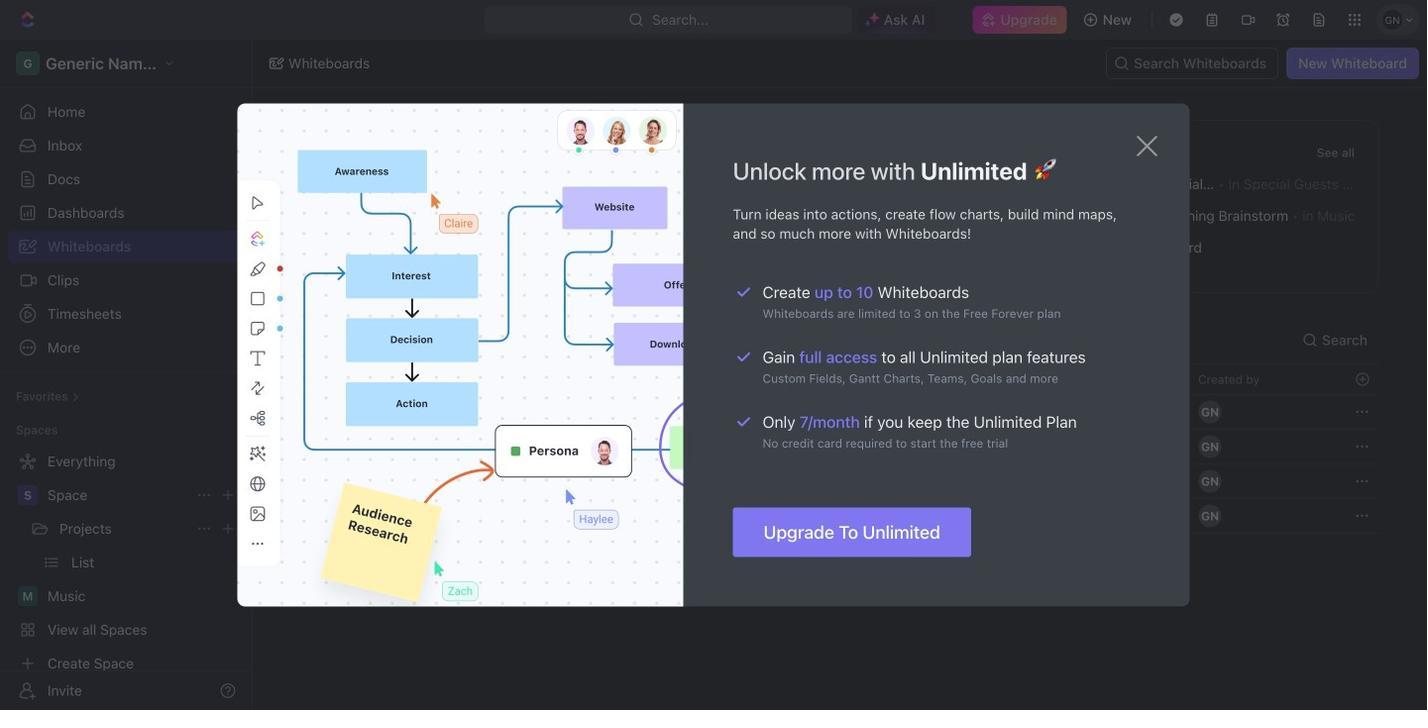 Task type: locate. For each thing, give the bounding box(es) containing it.
Name this Whiteboard... field
[[397, 254, 1030, 277]]

1 vertical spatial cell
[[869, 465, 1028, 498]]

tree
[[8, 446, 244, 680]]

table
[[300, 364, 1379, 536]]

3 row from the top
[[300, 427, 1379, 467]]

row
[[300, 364, 1379, 395], [300, 392, 1379, 432], [300, 427, 1379, 467], [300, 462, 1379, 501], [300, 496, 1379, 536]]

2 row from the top
[[300, 392, 1379, 432]]

5 row from the top
[[300, 496, 1379, 536]]

2 generic name, , element from the top
[[1198, 435, 1222, 459]]

1 generic name, , element from the top
[[1198, 400, 1222, 424]]

tab list
[[300, 317, 459, 364]]

cell
[[1028, 430, 1186, 464], [869, 465, 1028, 498]]

4 generic name, , element from the top
[[1198, 504, 1222, 528]]

dialog
[[237, 103, 1190, 607], [396, 139, 1031, 432]]

generic name, , element
[[1198, 400, 1222, 424], [1198, 435, 1222, 459], [1198, 470, 1222, 494], [1198, 504, 1222, 528]]

4 row from the top
[[300, 462, 1379, 501]]

music, , element
[[683, 439, 699, 455]]

space, , element
[[18, 486, 38, 505]]



Task type: describe. For each thing, give the bounding box(es) containing it.
1 row from the top
[[300, 364, 1379, 395]]

0 vertical spatial cell
[[1028, 430, 1186, 464]]

sidebar navigation
[[0, 40, 253, 711]]

3 generic name, , element from the top
[[1198, 470, 1222, 494]]

tree inside sidebar navigation
[[8, 446, 244, 680]]



Task type: vqa. For each thing, say whether or not it's contained in the screenshot.
the Space, , element
yes



